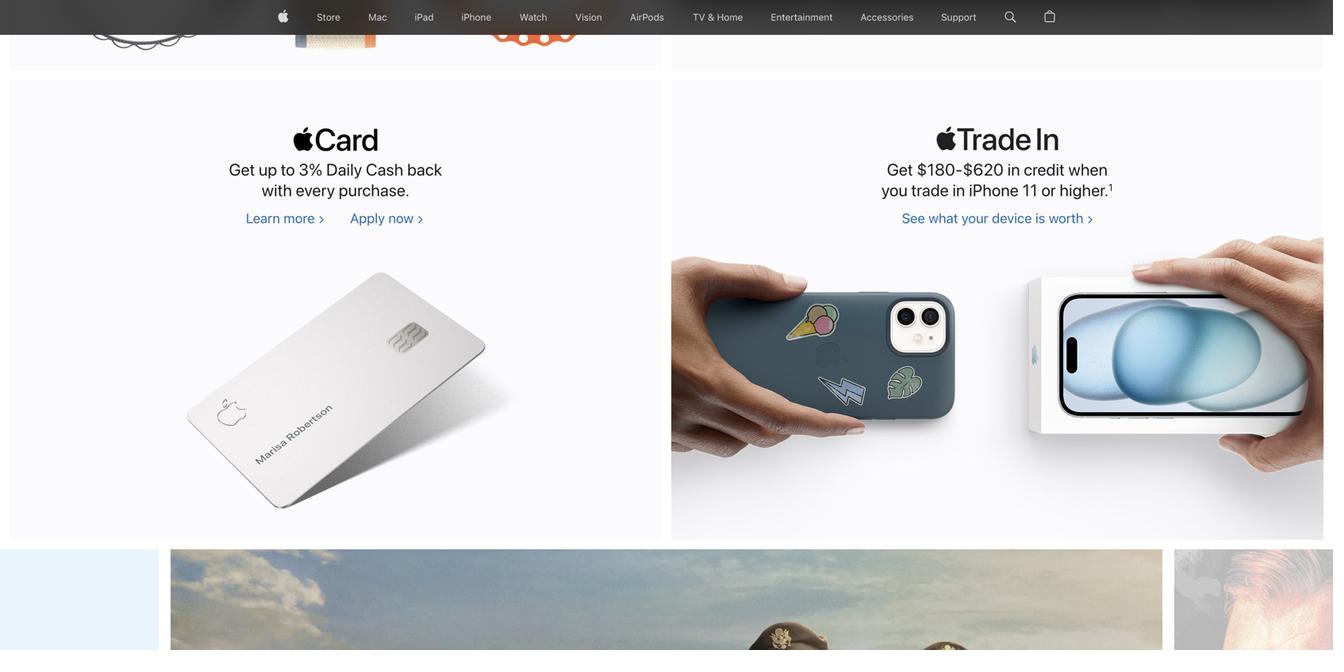 Task type: locate. For each thing, give the bounding box(es) containing it.
see
[[902, 211, 925, 226]]

tv and home image
[[692, 0, 744, 35]]

now
[[388, 211, 413, 226]]

is
[[1035, 211, 1045, 226]]

apply now
[[350, 211, 413, 226]]

see what your device is worth link
[[902, 211, 1093, 226]]

store image
[[317, 0, 341, 35]]

vision image
[[575, 0, 602, 35]]

more
[[283, 211, 315, 226]]

see what your device is worth
[[902, 211, 1083, 226]]

apply
[[350, 211, 385, 226]]

1
[[1109, 182, 1113, 194]]

1 link
[[1109, 182, 1113, 194]]

entertainment image
[[772, 0, 833, 35]]

learn more link
[[246, 211, 324, 226]]

your
[[962, 211, 988, 226]]



Task type: vqa. For each thing, say whether or not it's contained in the screenshot.
Free
no



Task type: describe. For each thing, give the bounding box(es) containing it.
tv plus gallery group
[[0, 550, 1333, 651]]

apple image
[[278, 0, 289, 35]]

airpods image
[[630, 0, 664, 35]]

support image
[[942, 0, 977, 35]]

learn more
[[246, 211, 315, 226]]

what
[[929, 211, 958, 226]]

learn
[[246, 211, 280, 226]]

iphone image
[[462, 0, 492, 35]]

device
[[992, 211, 1032, 226]]

accessories image
[[861, 0, 914, 35]]

ipad image
[[415, 0, 434, 35]]

watch image
[[520, 0, 547, 35]]

worth
[[1049, 211, 1083, 226]]

mac image
[[368, 0, 387, 35]]

apply now link
[[350, 211, 423, 226]]



